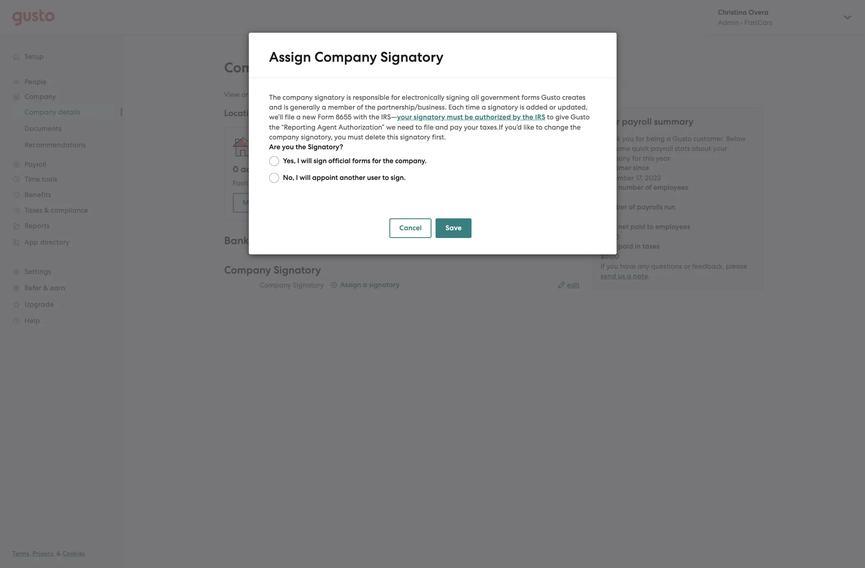 Task type: describe. For each thing, give the bounding box(es) containing it.
user
[[367, 173, 381, 182]]

to right irs
[[548, 113, 554, 121]]

will for appoint
[[300, 173, 311, 182]]

year.
[[657, 154, 672, 162]]

you for if you have any questions or feedback, please send us a note .
[[607, 262, 619, 270]]

customer.
[[694, 135, 725, 143]]

quick
[[632, 144, 650, 153]]

customer since november 17, 2023
[[601, 164, 662, 182]]

irs—
[[382, 113, 397, 121]]

stats
[[675, 144, 691, 153]]

"reporting
[[282, 123, 316, 131]]

terms , privacy , & cookies
[[12, 550, 85, 557]]

locations for 0 active company locations
[[308, 164, 345, 175]]

signing
[[447, 93, 470, 101]]

view and edit your business locations, connected bank accounts for payroll, and company signatories.
[[224, 90, 553, 99]]

a right 'time'
[[482, 103, 486, 111]]

0 horizontal spatial in
[[366, 179, 372, 187]]

your payroll summary
[[601, 116, 694, 127]]

authorization"
[[339, 123, 385, 131]]

1 horizontal spatial 0
[[276, 179, 280, 187]]

to right user
[[383, 173, 389, 182]]

below
[[727, 135, 747, 143]]

2 horizontal spatial is
[[520, 103, 525, 111]]

locations
[[224, 108, 263, 119]]

in inside the total net paid to employees $0.00 total paid in taxes $0.00
[[635, 242, 641, 251]]

no, i will appoint another user to sign.
[[283, 173, 406, 182]]

1 vertical spatial signatory
[[274, 264, 321, 276]]

locations for manage your company locations
[[322, 198, 352, 207]]

run
[[665, 203, 676, 211]]

fastcars
[[233, 179, 261, 187]]

this inside the thank you for being a gusto customer. below are some quick payroll stats about your company for this year.
[[644, 154, 655, 162]]

delete
[[365, 133, 386, 141]]

module__icon___go7vc image
[[331, 282, 337, 288]]

of inside the company signatory is responsible for electronically signing all government forms gusto creates and is generally a member of the partnership/business. each time a signatory is added or updated, we'll file a new form 8655 with the irs—
[[357, 103, 364, 111]]

0 vertical spatial company signatory
[[224, 264, 321, 276]]

1 vertical spatial paid
[[619, 242, 634, 251]]

No, I will appoint another user to sign. radio
[[269, 173, 279, 183]]

if you'd like to change the company signatory, you must delete this signatory first.
[[269, 123, 581, 141]]

&
[[56, 550, 61, 557]]

give
[[556, 113, 569, 121]]

1 $0.00 from the top
[[601, 233, 620, 241]]

signatories.
[[516, 90, 553, 99]]

manage
[[243, 198, 271, 207]]

accounts
[[402, 90, 431, 99]]

need
[[398, 123, 414, 131]]

pay
[[450, 123, 463, 131]]

signatory,
[[301, 133, 333, 141]]

1 horizontal spatial active
[[282, 179, 301, 187]]

yes, i will sign official forms for the company.
[[283, 157, 427, 165]]

are
[[601, 144, 612, 153]]

any
[[638, 262, 650, 270]]

feedback,
[[693, 262, 725, 270]]

accounts
[[252, 234, 296, 247]]

we
[[387, 123, 396, 131]]

you'd
[[505, 123, 522, 131]]

company inside if you'd like to change the company signatory, you must delete this signatory first.
[[269, 133, 299, 141]]

2 vertical spatial signatory
[[293, 281, 324, 289]]

some
[[613, 144, 631, 153]]

0 vertical spatial payroll
[[622, 116, 652, 127]]

0 horizontal spatial active
[[241, 164, 266, 175]]

new
[[303, 113, 316, 121]]

0 vertical spatial edit
[[256, 90, 269, 99]]

view
[[224, 90, 240, 99]]

manage your company locations link
[[233, 193, 371, 213]]

we'll
[[269, 113, 283, 121]]

payroll inside the thank you for being a gusto customer. below are some quick payroll stats about your company for this year.
[[651, 144, 674, 153]]

forms inside the company signatory is responsible for electronically signing all government forms gusto creates and is generally a member of the partnership/business. each time a signatory is added or updated, we'll file a new form 8655 with the irs—
[[522, 93, 540, 101]]

8655
[[336, 113, 352, 121]]

3 total from the top
[[601, 242, 617, 251]]

have
[[621, 262, 636, 270]]

your inside the thank you for being a gusto customer. below are some quick payroll stats about your company for this year.
[[714, 144, 728, 153]]

updated,
[[558, 103, 588, 111]]

cancel
[[400, 224, 422, 232]]

edit inside button
[[567, 281, 580, 290]]

payroll,
[[443, 90, 468, 99]]

0 vertical spatial employees
[[654, 183, 689, 192]]

save
[[446, 224, 462, 232]]

2 $0.00 from the top
[[601, 252, 620, 261]]

1 horizontal spatial is
[[347, 93, 351, 101]]

agent
[[318, 123, 337, 131]]

1 vertical spatial company signatory
[[260, 281, 324, 289]]

questions
[[652, 262, 683, 270]]

must inside if you'd like to change the company signatory, you must delete this signatory first.
[[348, 133, 364, 141]]

your down has
[[273, 198, 287, 207]]

bank
[[224, 234, 249, 247]]

1 vertical spatial forms
[[353, 157, 371, 165]]

the up sign.
[[383, 157, 394, 165]]

thank you for being a gusto customer. below are some quick payroll stats about your company for this year.
[[601, 135, 747, 162]]

time
[[466, 103, 480, 111]]

the inside if you'd like to change the company signatory, you must delete this signatory first.
[[571, 123, 581, 131]]

send us a note link
[[601, 272, 649, 281]]

total number of employees
[[601, 183, 689, 192]]

assign company signatory
[[269, 49, 444, 65]]

responsible
[[353, 93, 390, 101]]

and right the "view"
[[242, 90, 255, 99]]

yes,
[[283, 157, 296, 165]]

0 vertical spatial paid
[[631, 223, 646, 231]]

payrolls
[[638, 203, 663, 211]]

november
[[601, 174, 635, 182]]

form
[[318, 113, 334, 121]]

change
[[545, 123, 569, 131]]

each
[[449, 103, 464, 111]]

like
[[524, 123, 535, 131]]

list containing customer since
[[601, 163, 756, 261]]

17,
[[637, 174, 644, 182]]

summary
[[655, 116, 694, 127]]

assign for assign company signatory
[[269, 49, 311, 65]]

document containing assign
[[249, 33, 617, 254]]

partnership/business.
[[378, 103, 447, 111]]

the
[[269, 93, 281, 101]]

bank accounts
[[224, 234, 296, 247]]

number
[[601, 203, 628, 211]]

net
[[619, 223, 629, 231]]

and up 'time'
[[469, 90, 482, 99]]

manage your company locations
[[243, 198, 352, 207]]

1 , from the left
[[29, 550, 31, 557]]

all
[[472, 93, 479, 101]]

government
[[481, 93, 520, 101]]

home image
[[12, 9, 55, 26]]



Task type: vqa. For each thing, say whether or not it's contained in the screenshot.
topmost I
yes



Task type: locate. For each thing, give the bounding box(es) containing it.
the up like
[[523, 113, 534, 121]]

0 horizontal spatial 0
[[233, 164, 239, 175]]

the right change
[[571, 123, 581, 131]]

1 vertical spatial will
[[300, 173, 311, 182]]

this down we
[[387, 133, 399, 141]]

0 horizontal spatial is
[[284, 103, 289, 111]]

employees up run
[[654, 183, 689, 192]]

Yes, I will sign official forms for the company. radio
[[269, 156, 279, 166]]

file up first.
[[424, 123, 434, 131]]

company.
[[396, 157, 427, 165]]

0 vertical spatial must
[[447, 113, 463, 121]]

details
[[290, 59, 335, 76]]

account menu element
[[708, 0, 854, 35]]

forms up added
[[522, 93, 540, 101]]

0 horizontal spatial edit
[[256, 90, 269, 99]]

will
[[301, 157, 312, 165], [300, 173, 311, 182]]

, left &
[[53, 550, 55, 557]]

locations down no, i will appoint another user to sign.
[[322, 198, 352, 207]]

gusto inside the thank you for being a gusto customer. below are some quick payroll stats about your company for this year.
[[673, 135, 692, 143]]

2 total from the top
[[601, 223, 617, 231]]

for left payroll,
[[433, 90, 442, 99]]

document
[[249, 33, 617, 254]]

member
[[328, 103, 355, 111]]

1 horizontal spatial in
[[635, 242, 641, 251]]

states
[[380, 179, 399, 187]]

1 vertical spatial i
[[296, 173, 298, 182]]

1 vertical spatial assign
[[341, 281, 362, 289]]

0 horizontal spatial if
[[499, 123, 504, 131]]

a right the us
[[628, 272, 632, 281]]

1 horizontal spatial this
[[644, 154, 655, 162]]

company
[[315, 49, 377, 65], [224, 59, 287, 76], [224, 264, 271, 276], [260, 281, 291, 289]]

your signatory must be authorized by the irs link
[[397, 113, 546, 121]]

0 vertical spatial total
[[601, 183, 617, 192]]

company inside the company signatory is responsible for electronically signing all government forms gusto creates and is generally a member of the partnership/business. each time a signatory is added or updated, we'll file a new form 8655 with the irs—
[[283, 93, 313, 101]]

1 vertical spatial must
[[348, 133, 364, 141]]

your
[[601, 116, 620, 127]]

2 vertical spatial total
[[601, 242, 617, 251]]

or up give
[[550, 103, 557, 111]]

connected
[[348, 90, 382, 99]]

this
[[387, 133, 399, 141], [644, 154, 655, 162]]

sign.
[[391, 173, 406, 182]]

your signatory must be authorized by the irs
[[397, 113, 546, 121]]

signatory inside document
[[381, 49, 444, 65]]

1 vertical spatial or
[[684, 262, 691, 270]]

0 vertical spatial active
[[241, 164, 266, 175]]

to down payrolls
[[648, 223, 654, 231]]

your
[[271, 90, 285, 99], [397, 113, 412, 121], [464, 123, 479, 131], [714, 144, 728, 153], [273, 198, 287, 207]]

$0.00
[[601, 233, 620, 241], [601, 252, 620, 261]]

employees inside the total net paid to employees $0.00 total paid in taxes $0.00
[[656, 223, 691, 231]]

$0.00 up send
[[601, 252, 620, 261]]

for inside the company signatory is responsible for electronically signing all government forms gusto creates and is generally a member of the partnership/business. each time a signatory is added or updated, we'll file a new form 8655 with the irs—
[[392, 93, 400, 101]]

file inside the company signatory is responsible for electronically signing all government forms gusto creates and is generally a member of the partnership/business. each time a signatory is added or updated, we'll file a new form 8655 with the irs—
[[285, 113, 295, 121]]

0 horizontal spatial assign
[[269, 49, 311, 65]]

if for this
[[499, 123, 504, 131]]

please
[[727, 262, 748, 270]]

gusto inside the company signatory is responsible for electronically signing all government forms gusto creates and is generally a member of the partnership/business. each time a signatory is added or updated, we'll file a new form 8655 with the irs—
[[542, 93, 561, 101]]

the down we'll
[[269, 123, 280, 131]]

0 vertical spatial forms
[[522, 93, 540, 101]]

for up user
[[372, 157, 382, 165]]

0 vertical spatial i
[[298, 157, 300, 165]]

signatory up accounts
[[381, 49, 444, 65]]

1 horizontal spatial must
[[447, 113, 463, 121]]

signatory left 'module__icon___go7vc'
[[293, 281, 324, 289]]

to inside if you'd like to change the company signatory, you must delete this signatory first.
[[536, 123, 543, 131]]

your left business
[[271, 90, 285, 99]]

2 vertical spatial locations
[[322, 198, 352, 207]]

0 vertical spatial file
[[285, 113, 295, 121]]

1 horizontal spatial of
[[629, 203, 636, 211]]

0 vertical spatial gusto
[[542, 93, 561, 101]]

your inside 'to give gusto the "reporting agent authorization" we need to file and pay your taxes.'
[[464, 123, 479, 131]]

0 horizontal spatial this
[[387, 133, 399, 141]]

assign inside button
[[341, 281, 362, 289]]

will for sign
[[301, 157, 312, 165]]

you down agent
[[335, 133, 346, 141]]

company
[[484, 90, 514, 99], [283, 93, 313, 101], [269, 133, 299, 141], [601, 154, 631, 162], [268, 164, 306, 175], [303, 179, 333, 187], [289, 198, 320, 207]]

the right with
[[369, 113, 380, 121]]

total left net
[[601, 223, 617, 231]]

this up since
[[644, 154, 655, 162]]

customer
[[601, 164, 632, 172]]

must down authorization"
[[348, 133, 364, 141]]

0 vertical spatial will
[[301, 157, 312, 165]]

a inside if you have any questions or feedback, please send us a note .
[[628, 272, 632, 281]]

0 vertical spatial assign
[[269, 49, 311, 65]]

is up by at the right
[[520, 103, 525, 111]]

payroll up being
[[622, 116, 652, 127]]

1 horizontal spatial edit
[[567, 281, 580, 290]]

gusto down "updated,"
[[571, 113, 590, 121]]

since
[[634, 164, 650, 172]]

locations,
[[315, 90, 346, 99]]

, left privacy link
[[29, 550, 31, 557]]

taxes.
[[480, 123, 499, 131]]

is down business
[[284, 103, 289, 111]]

locations
[[308, 164, 345, 175], [335, 179, 364, 187], [322, 198, 352, 207]]

this inside if you'd like to change the company signatory, you must delete this signatory first.
[[387, 133, 399, 141]]

payroll up year.
[[651, 144, 674, 153]]

company signatory
[[224, 264, 321, 276], [260, 281, 324, 289]]

gusto up stats
[[673, 135, 692, 143]]

0 vertical spatial or
[[550, 103, 557, 111]]

for up the partnership/business.
[[392, 93, 400, 101]]

assign a signatory button
[[331, 280, 400, 291]]

0 vertical spatial if
[[499, 123, 504, 131]]

0 vertical spatial this
[[387, 133, 399, 141]]

file inside 'to give gusto the "reporting agent authorization" we need to file and pay your taxes.'
[[424, 123, 434, 131]]

taxes
[[643, 242, 660, 251]]

i right yes,
[[298, 157, 300, 165]]

you up the some
[[623, 135, 634, 143]]

0 vertical spatial in
[[366, 179, 372, 187]]

2 horizontal spatial 0
[[373, 179, 378, 187]]

assign right 'module__icon___go7vc'
[[341, 281, 362, 289]]

and down the
[[269, 103, 282, 111]]

assign for assign a signatory
[[341, 281, 362, 289]]

1 horizontal spatial or
[[684, 262, 691, 270]]

to down irs
[[536, 123, 543, 131]]

of down 2023
[[646, 183, 652, 192]]

gusto
[[542, 93, 561, 101], [571, 113, 590, 121], [673, 135, 692, 143]]

your up "need"
[[397, 113, 412, 121]]

and up first.
[[436, 123, 449, 131]]

2023
[[646, 174, 662, 182]]

irs
[[536, 113, 546, 121]]

cancel button
[[390, 218, 432, 238]]

signatory inside button
[[369, 281, 400, 289]]

0 horizontal spatial or
[[550, 103, 557, 111]]

2 horizontal spatial gusto
[[673, 135, 692, 143]]

to inside the total net paid to employees $0.00 total paid in taxes $0.00
[[648, 223, 654, 231]]

a up "reporting
[[297, 113, 301, 121]]

1 horizontal spatial ,
[[53, 550, 55, 557]]

0 right has
[[276, 179, 280, 187]]

0 horizontal spatial must
[[348, 133, 364, 141]]

the
[[365, 103, 376, 111], [369, 113, 380, 121], [523, 113, 534, 121], [269, 123, 280, 131], [571, 123, 581, 131], [296, 143, 306, 151], [383, 157, 394, 165]]

company inside the thank you for being a gusto customer. below are some quick payroll stats about your company for this year.
[[601, 154, 631, 162]]

if
[[499, 123, 504, 131], [601, 262, 605, 270]]

you inside the thank you for being a gusto customer. below are some quick payroll stats about your company for this year.
[[623, 135, 634, 143]]

0 vertical spatial signatory
[[381, 49, 444, 65]]

0 horizontal spatial ,
[[29, 550, 31, 557]]

1 vertical spatial locations
[[335, 179, 364, 187]]

1 vertical spatial employees
[[656, 223, 691, 231]]

2 vertical spatial of
[[629, 203, 636, 211]]

active up fastcars
[[241, 164, 266, 175]]

being
[[647, 135, 665, 143]]

1 vertical spatial edit
[[567, 281, 580, 290]]

1 vertical spatial payroll
[[651, 144, 674, 153]]

2 horizontal spatial of
[[646, 183, 652, 192]]

privacy link
[[33, 550, 53, 557]]

a right 'module__icon___go7vc'
[[363, 281, 368, 289]]

the inside 'to give gusto the "reporting agent authorization" we need to file and pay your taxes.'
[[269, 123, 280, 131]]

for up quick
[[636, 135, 645, 143]]

signatory
[[315, 93, 345, 101], [488, 103, 519, 111], [414, 113, 446, 121], [400, 133, 431, 141], [369, 281, 400, 289]]

or inside the company signatory is responsible for electronically signing all government forms gusto creates and is generally a member of the partnership/business. each time a signatory is added or updated, we'll file a new form 8655 with the irs—
[[550, 103, 557, 111]]

paid right net
[[631, 223, 646, 231]]

is up member
[[347, 93, 351, 101]]

paid down net
[[619, 242, 634, 251]]

i
[[298, 157, 300, 165], [296, 173, 298, 182]]

assign up business
[[269, 49, 311, 65]]

if inside if you'd like to change the company signatory, you must delete this signatory first.
[[499, 123, 504, 131]]

employees down run
[[656, 223, 691, 231]]

locations down yes, i will sign official forms for the company.
[[335, 179, 364, 187]]

0 horizontal spatial gusto
[[542, 93, 561, 101]]

0 horizontal spatial file
[[285, 113, 295, 121]]

or inside if you have any questions or feedback, please send us a note .
[[684, 262, 691, 270]]

1 vertical spatial of
[[646, 183, 652, 192]]

and inside 'to give gusto the "reporting agent authorization" we need to file and pay your taxes.'
[[436, 123, 449, 131]]

you for are you the signatory?
[[282, 143, 294, 151]]

your down customer.
[[714, 144, 728, 153]]

us
[[619, 272, 626, 281]]

file up "reporting
[[285, 113, 295, 121]]

of up with
[[357, 103, 364, 111]]

a inside button
[[363, 281, 368, 289]]

1 horizontal spatial assign
[[341, 281, 362, 289]]

added
[[527, 103, 548, 111]]

is
[[347, 93, 351, 101], [284, 103, 289, 111], [520, 103, 525, 111]]

to right "need"
[[416, 123, 422, 131]]

1 total from the top
[[601, 183, 617, 192]]

a right being
[[667, 135, 671, 143]]

if left the you'd
[[499, 123, 504, 131]]

1 horizontal spatial file
[[424, 123, 434, 131]]

are
[[269, 143, 281, 151]]

total net paid to employees $0.00 total paid in taxes $0.00
[[601, 223, 691, 261]]

must
[[447, 113, 463, 121], [348, 133, 364, 141]]

,
[[29, 550, 31, 557], [53, 550, 55, 557]]

total for total net paid to employees $0.00 total paid in taxes $0.00
[[601, 223, 617, 231]]

save button
[[436, 218, 472, 238]]

signatory down accounts
[[274, 264, 321, 276]]

gusto up added
[[542, 93, 561, 101]]

if up send
[[601, 262, 605, 270]]

1 vertical spatial active
[[282, 179, 301, 187]]

0 horizontal spatial of
[[357, 103, 364, 111]]

total up send
[[601, 242, 617, 251]]

i for no,
[[296, 173, 298, 182]]

1 horizontal spatial gusto
[[571, 113, 590, 121]]

official
[[329, 157, 351, 165]]

1 vertical spatial file
[[424, 123, 434, 131]]

you up send
[[607, 262, 619, 270]]

i for yes,
[[298, 157, 300, 165]]

generally
[[290, 103, 320, 111]]

appoint
[[313, 173, 338, 182]]

and inside the company signatory is responsible for electronically signing all government forms gusto creates and is generally a member of the partnership/business. each time a signatory is added or updated, we'll file a new form 8655 with the irs—
[[269, 103, 282, 111]]

has
[[262, 179, 274, 187]]

will left sign
[[301, 157, 312, 165]]

total for total number of employees
[[601, 183, 617, 192]]

forms up another
[[353, 157, 371, 165]]

you inside if you have any questions or feedback, please send us a note .
[[607, 262, 619, 270]]

2 vertical spatial gusto
[[673, 135, 692, 143]]

first.
[[432, 133, 446, 141]]

0 vertical spatial locations
[[308, 164, 345, 175]]

in right another
[[366, 179, 372, 187]]

of left payrolls
[[629, 203, 636, 211]]

0 active company locations
[[233, 164, 345, 175]]

number of payrolls run
[[601, 203, 676, 211]]

send
[[601, 272, 617, 281]]

0 horizontal spatial forms
[[353, 157, 371, 165]]

list
[[601, 163, 756, 261]]

0 up fastcars
[[233, 164, 239, 175]]

about
[[692, 144, 712, 153]]

you for thank you for being a gusto customer. below are some quick payroll stats about your company for this year.
[[623, 135, 634, 143]]

no,
[[283, 173, 295, 182]]

1 vertical spatial in
[[635, 242, 641, 251]]

or right questions
[[684, 262, 691, 270]]

the company signatory is responsible for electronically signing all government forms gusto creates and is generally a member of the partnership/business. each time a signatory is added or updated, we'll file a new form 8655 with the irs—
[[269, 93, 588, 121]]

1 horizontal spatial forms
[[522, 93, 540, 101]]

are you the signatory?
[[269, 143, 343, 151]]

0 vertical spatial of
[[357, 103, 364, 111]]

0 vertical spatial $0.00
[[601, 233, 620, 241]]

signatory?
[[308, 143, 343, 151]]

2 , from the left
[[53, 550, 55, 557]]

with
[[354, 113, 368, 121]]

the up yes,
[[296, 143, 306, 151]]

locations up fastcars has 0 active company locations in 0 states
[[308, 164, 345, 175]]

edit button
[[558, 281, 580, 290]]

for down quick
[[633, 154, 642, 162]]

company details
[[224, 59, 335, 76]]

active down 0 active company locations
[[282, 179, 301, 187]]

1 horizontal spatial if
[[601, 262, 605, 270]]

1 vertical spatial gusto
[[571, 113, 590, 121]]

number
[[619, 183, 644, 192]]

a up the "form"
[[322, 103, 327, 111]]

1 vertical spatial $0.00
[[601, 252, 620, 261]]

must up pay
[[447, 113, 463, 121]]

if inside if you have any questions or feedback, please send us a note .
[[601, 262, 605, 270]]

you inside if you'd like to change the company signatory, you must delete this signatory first.
[[335, 133, 346, 141]]

a inside the thank you for being a gusto customer. below are some quick payroll stats about your company for this year.
[[667, 135, 671, 143]]

total down november
[[601, 183, 617, 192]]

by
[[513, 113, 521, 121]]

payroll
[[622, 116, 652, 127], [651, 144, 674, 153]]

gusto inside 'to give gusto the "reporting agent authorization" we need to file and pay your taxes.'
[[571, 113, 590, 121]]

you right are
[[282, 143, 294, 151]]

$0.00 down net
[[601, 233, 620, 241]]

you
[[335, 133, 346, 141], [623, 135, 634, 143], [282, 143, 294, 151], [607, 262, 619, 270]]

the down responsible
[[365, 103, 376, 111]]

in left taxes
[[635, 242, 641, 251]]

signatory inside if you'd like to change the company signatory, you must delete this signatory first.
[[400, 133, 431, 141]]

if for note
[[601, 262, 605, 270]]

employees
[[654, 183, 689, 192], [656, 223, 691, 231]]

to give gusto the "reporting agent authorization" we need to file and pay your taxes.
[[269, 113, 590, 131]]

i right no, in the top of the page
[[296, 173, 298, 182]]

terms
[[12, 550, 29, 557]]

note
[[634, 272, 649, 281]]

electronically
[[402, 93, 445, 101]]

your down your signatory must be authorized by the irs
[[464, 123, 479, 131]]

1 vertical spatial if
[[601, 262, 605, 270]]

signatory
[[381, 49, 444, 65], [274, 264, 321, 276], [293, 281, 324, 289]]

another
[[340, 173, 366, 182]]

will right no, in the top of the page
[[300, 173, 311, 182]]

1 vertical spatial this
[[644, 154, 655, 162]]

0 left states
[[373, 179, 378, 187]]

1 vertical spatial total
[[601, 223, 617, 231]]



